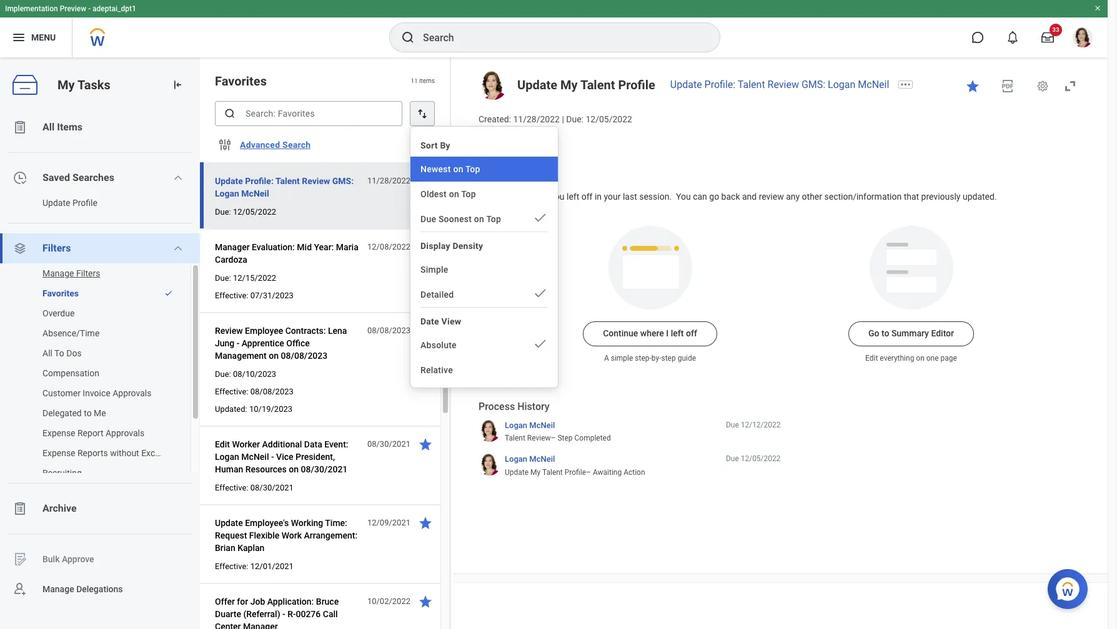 Task type: describe. For each thing, give the bounding box(es) containing it.
‎-
[[282, 610, 285, 620]]

to
[[54, 349, 64, 359]]

event:
[[324, 440, 348, 450]]

updated:
[[215, 405, 247, 414]]

mid
[[297, 242, 312, 252]]

talent inside button
[[276, 176, 300, 186]]

profile for update my talent profile – awaiting action
[[565, 469, 586, 477]]

saved searches button
[[0, 163, 200, 193]]

archive
[[42, 503, 77, 515]]

profile for update my talent profile
[[618, 77, 655, 92]]

on right soonest
[[474, 214, 484, 224]]

on right newest
[[453, 164, 463, 174]]

off inside button
[[686, 329, 697, 339]]

filters button
[[0, 234, 200, 264]]

all for all to dos
[[42, 349, 52, 359]]

sort by
[[421, 141, 450, 151]]

preview
[[60, 4, 86, 13]]

0 vertical spatial 08/08/2023
[[367, 326, 411, 336]]

mcneil inside button
[[241, 189, 269, 199]]

user plus image
[[12, 582, 27, 597]]

resources
[[245, 465, 287, 475]]

offer for job application: bruce duarte (referral) ‎- r-00276 call center manager button
[[215, 595, 361, 630]]

menu
[[31, 32, 56, 42]]

off inside welcome back this is where you left off in your last session.  you can go back and review any other section/information that previously updated.
[[582, 192, 593, 202]]

star image for update profile: talent review gms: logan mcneil
[[418, 174, 433, 189]]

logan inside update profile: talent review gms: logan mcneil button
[[215, 189, 239, 199]]

expense for expense reports without exceptions
[[42, 449, 75, 459]]

gms: inside button
[[332, 176, 354, 186]]

searches
[[72, 172, 114, 184]]

duarte
[[215, 610, 241, 620]]

approvals for customer invoice approvals
[[113, 389, 151, 399]]

recruiting button
[[0, 464, 178, 484]]

favorites inside button
[[42, 289, 79, 299]]

logan mcneil for my
[[505, 455, 555, 465]]

oldest
[[421, 189, 447, 199]]

effective: for effective: 08/08/2023
[[215, 387, 248, 397]]

due: 12/05/2022
[[215, 207, 276, 217]]

to for summary
[[882, 329, 889, 339]]

due soonest on top
[[421, 214, 501, 224]]

menu button
[[0, 17, 72, 57]]

all for all items
[[42, 121, 55, 133]]

search image
[[224, 107, 236, 120]]

top for newest on top
[[466, 164, 480, 174]]

0 horizontal spatial 08/30/2021
[[250, 484, 294, 493]]

due for due soonest on top
[[421, 214, 436, 224]]

top inside due soonest on top button
[[486, 214, 501, 224]]

me
[[94, 409, 106, 419]]

08/10/2023
[[233, 370, 276, 379]]

is
[[516, 192, 523, 202]]

additional
[[262, 440, 302, 450]]

in
[[595, 192, 602, 202]]

update inside the process history 'region'
[[505, 469, 529, 477]]

reports
[[77, 449, 108, 459]]

due: for review employee contracts: lena jung - apprentice office management on 08/08/2023
[[215, 370, 231, 379]]

menu containing sort by
[[411, 132, 558, 383]]

Search Workday  search field
[[423, 24, 694, 51]]

bulk
[[42, 555, 60, 565]]

absolute
[[421, 341, 457, 351]]

star image for manager evaluation: mid year: maria cardoza
[[418, 240, 433, 255]]

work
[[282, 531, 302, 541]]

manager inside manager evaluation: mid year: maria cardoza
[[215, 242, 250, 252]]

due soonest on top button
[[411, 207, 558, 232]]

12/05/2022 for due 12/05/2022
[[741, 455, 781, 464]]

items
[[57, 121, 83, 133]]

working
[[291, 519, 323, 529]]

management
[[215, 351, 267, 361]]

manage filters button
[[0, 264, 178, 284]]

mcneil inside edit worker additional data event: logan mcneil - vice president, human resources on 08/30/2021
[[241, 452, 269, 462]]

logan mcneil for review
[[505, 421, 555, 430]]

08/08/2023 inside review employee contracts: lena jung - apprentice office management on 08/08/2023
[[281, 351, 328, 361]]

r-
[[288, 610, 296, 620]]

created: 11/28/2022 | due: 12/05/2022
[[479, 114, 632, 124]]

employee's photo (logan mcneil) image
[[479, 71, 507, 100]]

chevron down image
[[173, 244, 183, 254]]

12/12/2022
[[741, 421, 781, 430]]

justify image
[[11, 30, 26, 45]]

12/05/2022 for due: 12/05/2022
[[233, 207, 276, 217]]

menu banner
[[0, 0, 1108, 57]]

advanced
[[240, 140, 280, 150]]

review inside button
[[302, 176, 330, 186]]

1 horizontal spatial 12/05/2022
[[586, 114, 632, 124]]

go to summary editor
[[869, 329, 954, 339]]

delegated to me button
[[0, 404, 178, 424]]

manager inside offer for job application: bruce duarte (referral) ‎- r-00276 call center manager
[[243, 622, 278, 630]]

08/30/2021 inside edit worker additional data event: logan mcneil - vice president, human resources on 08/30/2021
[[301, 465, 348, 475]]

maria
[[336, 242, 359, 252]]

session.
[[639, 192, 672, 202]]

recruiting
[[42, 469, 82, 479]]

my for update my talent profile
[[560, 77, 578, 92]]

kaplan
[[238, 544, 265, 554]]

process history
[[479, 401, 550, 413]]

flexible
[[249, 531, 279, 541]]

sort
[[421, 141, 438, 151]]

customer
[[42, 389, 81, 399]]

expense for expense report approvals
[[42, 429, 75, 439]]

list containing manage filters
[[0, 264, 200, 484]]

manage for manage delegations
[[42, 585, 74, 595]]

advanced search button
[[235, 132, 316, 157]]

configure image
[[217, 137, 232, 152]]

expense reports without exceptions
[[42, 449, 184, 459]]

display density
[[421, 241, 483, 251]]

effective: for effective: 07/31/2023
[[215, 291, 248, 301]]

(referral)
[[243, 610, 280, 620]]

on inside review employee contracts: lena jung - apprentice office management on 08/08/2023
[[269, 351, 279, 361]]

0 vertical spatial –
[[551, 435, 556, 443]]

1 horizontal spatial profile:
[[705, 79, 736, 91]]

archive button
[[0, 494, 200, 524]]

step-
[[635, 355, 652, 363]]

exceptions
[[141, 449, 184, 459]]

welcome
[[479, 175, 520, 187]]

simple button
[[411, 257, 558, 282]]

job
[[250, 597, 265, 607]]

my for update my talent profile – awaiting action
[[531, 469, 541, 477]]

- inside menu banner
[[88, 4, 91, 13]]

compensation button
[[0, 364, 178, 384]]

review inside the process history 'region'
[[527, 435, 551, 443]]

due: 12/15/2022
[[215, 274, 276, 283]]

due: for update profile: talent review gms: logan mcneil
[[215, 207, 231, 217]]

manage for manage filters
[[42, 269, 74, 279]]

0 horizontal spatial my
[[57, 77, 75, 92]]

i
[[666, 329, 669, 339]]

effective: for effective: 08/30/2021
[[215, 484, 248, 493]]

transformation import image
[[171, 79, 184, 91]]

star image for 10/02/2022
[[418, 595, 433, 610]]

1 horizontal spatial gms:
[[802, 79, 826, 91]]

approvals for expense report approvals
[[106, 429, 144, 439]]

effective: 08/08/2023
[[215, 387, 294, 397]]

where inside button
[[640, 329, 664, 339]]

review inside review employee contracts: lena jung - apprentice office management on 08/08/2023
[[215, 326, 243, 336]]

you
[[551, 192, 565, 202]]

update inside button
[[215, 176, 243, 186]]

go to summary editor button
[[849, 322, 974, 347]]

updated: 10/19/2023
[[215, 405, 292, 414]]

gear image
[[1037, 80, 1049, 92]]

go
[[869, 329, 880, 339]]

check image for detailed
[[533, 286, 548, 301]]

update inside 'update employee's working time: request flexible work arrangement: brian kaplan'
[[215, 519, 243, 529]]

edit worker additional data event: logan mcneil - vice president, human resources on 08/30/2021
[[215, 440, 348, 475]]

edit for edit worker additional data event: logan mcneil - vice president, human resources on 08/30/2021
[[215, 440, 230, 450]]

on left one on the right bottom of the page
[[916, 355, 925, 363]]

approve
[[62, 555, 94, 565]]

|
[[562, 114, 564, 124]]

data
[[304, 440, 322, 450]]

check image inside absolute button
[[533, 337, 548, 352]]



Task type: locate. For each thing, give the bounding box(es) containing it.
approvals right invoice
[[113, 389, 151, 399]]

due
[[421, 214, 436, 224], [726, 421, 739, 430], [726, 455, 739, 464]]

1 vertical spatial favorites
[[42, 289, 79, 299]]

12/05/2022 up "evaluation:"
[[233, 207, 276, 217]]

1 horizontal spatial to
[[882, 329, 889, 339]]

favorites inside item list element
[[215, 74, 267, 89]]

1 horizontal spatial my
[[531, 469, 541, 477]]

2 list from the top
[[0, 264, 200, 484]]

0 vertical spatial clipboard image
[[12, 120, 27, 135]]

brian
[[215, 544, 235, 554]]

0 vertical spatial logan mcneil button
[[505, 420, 555, 431]]

due for due 12/12/2022
[[726, 421, 739, 430]]

search
[[282, 140, 311, 150]]

1 vertical spatial check image
[[533, 337, 548, 352]]

2 effective: from the top
[[215, 387, 248, 397]]

clipboard image inside all items 'button'
[[12, 120, 27, 135]]

due 12/12/2022
[[726, 421, 781, 430]]

without
[[110, 449, 139, 459]]

my up |
[[560, 77, 578, 92]]

effective: 08/30/2021
[[215, 484, 294, 493]]

12/05/2022 inside item list element
[[233, 207, 276, 217]]

2 vertical spatial profile
[[565, 469, 586, 477]]

process
[[479, 401, 515, 413]]

left right i
[[671, 329, 684, 339]]

jung
[[215, 339, 235, 349]]

0 vertical spatial profile
[[618, 77, 655, 92]]

2 logan mcneil button from the top
[[505, 455, 555, 465]]

0 horizontal spatial 11/28/2022
[[367, 176, 411, 186]]

manage
[[42, 269, 74, 279], [42, 585, 74, 595]]

1 horizontal spatial filters
[[76, 269, 100, 279]]

0 horizontal spatial gms:
[[332, 176, 354, 186]]

manage delegations
[[42, 585, 123, 595]]

0 vertical spatial gms:
[[802, 79, 826, 91]]

0 horizontal spatial –
[[551, 435, 556, 443]]

0 vertical spatial favorites
[[215, 74, 267, 89]]

2 vertical spatial due
[[726, 455, 739, 464]]

12/05/2022 inside the process history 'region'
[[741, 455, 781, 464]]

2 check image from the top
[[533, 286, 548, 301]]

07/31/2023
[[250, 291, 294, 301]]

due inside button
[[421, 214, 436, 224]]

manager up cardoza
[[215, 242, 250, 252]]

0 horizontal spatial off
[[582, 192, 593, 202]]

update profile: talent review gms: logan mcneil link
[[670, 79, 889, 91]]

step
[[661, 355, 676, 363]]

08/30/2021 right "event:"
[[367, 440, 411, 449]]

0 horizontal spatial profile
[[72, 198, 97, 208]]

0 vertical spatial to
[[882, 329, 889, 339]]

1 vertical spatial clipboard image
[[12, 502, 27, 517]]

2 horizontal spatial 08/30/2021
[[367, 440, 411, 449]]

sort image
[[416, 107, 429, 120]]

- right the preview
[[88, 4, 91, 13]]

2 all from the top
[[42, 349, 52, 359]]

top up oldest on top button in the top left of the page
[[466, 164, 480, 174]]

1 vertical spatial off
[[686, 329, 697, 339]]

0 vertical spatial edit
[[866, 355, 878, 363]]

by-
[[652, 355, 661, 363]]

1 horizontal spatial -
[[237, 339, 240, 349]]

clock check image
[[12, 171, 27, 186]]

0 vertical spatial profile:
[[705, 79, 736, 91]]

all left the items
[[42, 121, 55, 133]]

due left 12/12/2022
[[726, 421, 739, 430]]

where inside welcome back this is where you left off in your last session.  you can go back and review any other section/information that previously updated.
[[525, 192, 549, 202]]

other
[[802, 192, 822, 202]]

logan mcneil down talent review – step completed
[[505, 455, 555, 465]]

12/09/2021
[[367, 519, 411, 528]]

0 vertical spatial expense
[[42, 429, 75, 439]]

1 vertical spatial profile
[[72, 198, 97, 208]]

0 vertical spatial check image
[[533, 211, 548, 226]]

08/30/2021 down "resources"
[[250, 484, 294, 493]]

1 vertical spatial check image
[[533, 286, 548, 301]]

my inside the process history 'region'
[[531, 469, 541, 477]]

1 star image from the top
[[418, 174, 433, 189]]

1 manage from the top
[[42, 269, 74, 279]]

Search: Favorites text field
[[215, 101, 402, 126]]

all items button
[[0, 112, 200, 142]]

favorites up search image
[[215, 74, 267, 89]]

offer
[[215, 597, 235, 607]]

edit down go
[[866, 355, 878, 363]]

1 vertical spatial gms:
[[332, 176, 354, 186]]

0 horizontal spatial profile:
[[245, 176, 274, 186]]

manage up favorites button
[[42, 269, 74, 279]]

display
[[421, 241, 450, 251]]

1 list from the top
[[0, 112, 200, 605]]

logan mcneil button down the history
[[505, 420, 555, 431]]

back
[[721, 192, 740, 202]]

top up due soonest on top
[[461, 189, 476, 199]]

filters up manage filters
[[42, 242, 71, 254]]

1 all from the top
[[42, 121, 55, 133]]

1 expense from the top
[[42, 429, 75, 439]]

12/05/2022 down 12/12/2022
[[741, 455, 781, 464]]

oldest on top button
[[411, 182, 558, 207]]

0 horizontal spatial to
[[84, 409, 92, 419]]

delegated to me
[[42, 409, 106, 419]]

2 vertical spatial top
[[486, 214, 501, 224]]

favorites button
[[0, 284, 158, 304]]

expense inside button
[[42, 449, 75, 459]]

08/08/2023
[[367, 326, 411, 336], [281, 351, 328, 361], [250, 387, 294, 397]]

menu
[[411, 132, 558, 383]]

1 vertical spatial all
[[42, 349, 52, 359]]

update profile: talent review gms: logan mcneil inside button
[[215, 176, 354, 199]]

– left step
[[551, 435, 556, 443]]

all left to
[[42, 349, 52, 359]]

apprentice
[[242, 339, 284, 349]]

effective:
[[215, 291, 248, 301], [215, 387, 248, 397], [215, 484, 248, 493], [215, 562, 248, 572]]

08/08/2023 up '10/19/2023'
[[250, 387, 294, 397]]

star image right 12/09/2021
[[418, 516, 433, 531]]

star image up oldest
[[418, 174, 433, 189]]

delegated
[[42, 409, 82, 419]]

1 horizontal spatial –
[[586, 469, 591, 477]]

2 horizontal spatial profile
[[618, 77, 655, 92]]

check image
[[533, 211, 548, 226], [533, 286, 548, 301]]

due: down cardoza
[[215, 274, 231, 283]]

view printable version (pdf) image
[[1000, 79, 1015, 94]]

on down apprentice
[[269, 351, 279, 361]]

to inside list
[[84, 409, 92, 419]]

0 vertical spatial top
[[466, 164, 480, 174]]

where left i
[[640, 329, 664, 339]]

history
[[517, 401, 550, 413]]

0 horizontal spatial left
[[567, 192, 579, 202]]

12/15/2022
[[233, 274, 276, 283]]

1 horizontal spatial edit
[[866, 355, 878, 363]]

0 vertical spatial due
[[421, 214, 436, 224]]

1 vertical spatial edit
[[215, 440, 230, 450]]

1 horizontal spatial off
[[686, 329, 697, 339]]

delegations
[[76, 585, 123, 595]]

2 manage from the top
[[42, 585, 74, 595]]

star image up simple at the top left
[[418, 240, 433, 255]]

newest on top button
[[411, 157, 558, 182]]

update my talent profile – awaiting action
[[505, 469, 645, 477]]

contracts:
[[285, 326, 326, 336]]

top
[[466, 164, 480, 174], [461, 189, 476, 199], [486, 214, 501, 224]]

notifications large image
[[1007, 31, 1019, 44]]

1 vertical spatial 11/28/2022
[[367, 176, 411, 186]]

star image for update employee's working time: request flexible work arrangement: brian kaplan
[[418, 516, 433, 531]]

check image down back at top
[[533, 211, 548, 226]]

summary
[[892, 329, 929, 339]]

chevron down image
[[173, 173, 183, 183]]

expense down delegated
[[42, 429, 75, 439]]

0 horizontal spatial where
[[525, 192, 549, 202]]

inbox large image
[[1042, 31, 1054, 44]]

tasks
[[77, 77, 110, 92]]

2 vertical spatial -
[[271, 452, 274, 462]]

1 vertical spatial manager
[[243, 622, 278, 630]]

10/02/2022
[[367, 597, 411, 607]]

0 horizontal spatial -
[[88, 4, 91, 13]]

filters inside the 'manage filters' button
[[76, 269, 100, 279]]

arrangement:
[[304, 531, 358, 541]]

1 clipboard image from the top
[[12, 120, 27, 135]]

2 clipboard image from the top
[[12, 502, 27, 517]]

star image for due: 08/10/2023
[[418, 324, 433, 339]]

1 vertical spatial logan mcneil
[[505, 455, 555, 465]]

back
[[523, 175, 545, 187]]

logan mcneil button for review
[[505, 420, 555, 431]]

that previously
[[904, 192, 961, 202]]

3 effective: from the top
[[215, 484, 248, 493]]

1 vertical spatial 08/30/2021
[[301, 465, 348, 475]]

check image inside due soonest on top button
[[533, 211, 548, 226]]

logan mcneil button for my
[[505, 455, 555, 465]]

close environment banner image
[[1094, 4, 1102, 12]]

0 vertical spatial manager
[[215, 242, 250, 252]]

0 vertical spatial update profile: talent review gms: logan mcneil
[[670, 79, 889, 91]]

1 horizontal spatial 08/30/2021
[[301, 465, 348, 475]]

0 vertical spatial 11/28/2022
[[513, 114, 560, 124]]

effective: 07/31/2023
[[215, 291, 294, 301]]

1 horizontal spatial profile
[[565, 469, 586, 477]]

1 vertical spatial logan mcneil button
[[505, 455, 555, 465]]

update employee's working time: request flexible work arrangement: brian kaplan button
[[215, 516, 361, 556]]

search image
[[401, 30, 416, 45]]

manage inside button
[[42, 269, 74, 279]]

to
[[882, 329, 889, 339], [84, 409, 92, 419]]

my down talent review – step completed
[[531, 469, 541, 477]]

12/01/2021
[[250, 562, 294, 572]]

to right go
[[882, 329, 889, 339]]

saved searches
[[42, 172, 114, 184]]

guide
[[678, 355, 696, 363]]

implementation
[[5, 4, 58, 13]]

clipboard image left "all items"
[[12, 120, 27, 135]]

clipboard image for all items
[[12, 120, 27, 135]]

33
[[1052, 26, 1060, 33]]

editor
[[931, 329, 954, 339]]

left right you
[[567, 192, 579, 202]]

due down due 12/12/2022 on the right bottom of the page
[[726, 455, 739, 464]]

2 vertical spatial 12/05/2022
[[741, 455, 781, 464]]

on right oldest
[[449, 189, 459, 199]]

0 vertical spatial filters
[[42, 242, 71, 254]]

manager down the (referral)
[[243, 622, 278, 630]]

adeptai_dpt1
[[93, 4, 136, 13]]

step
[[558, 435, 573, 443]]

continue
[[603, 329, 638, 339]]

rename image
[[12, 552, 27, 567]]

star image for effective: 08/30/2021
[[418, 437, 433, 452]]

logan inside edit worker additional data event: logan mcneil - vice president, human resources on 08/30/2021
[[215, 452, 239, 462]]

– left awaiting
[[586, 469, 591, 477]]

11/28/2022 inside item list element
[[367, 176, 411, 186]]

1 horizontal spatial favorites
[[215, 74, 267, 89]]

list
[[0, 112, 200, 605], [0, 264, 200, 484]]

edit for edit everything on one page
[[866, 355, 878, 363]]

updated.
[[963, 192, 997, 202]]

edit inside edit worker additional data event: logan mcneil - vice president, human resources on 08/30/2021
[[215, 440, 230, 450]]

profile inside button
[[72, 198, 97, 208]]

all inside the all to dos button
[[42, 349, 52, 359]]

- inside review employee contracts: lena jung - apprentice office management on 08/08/2023
[[237, 339, 240, 349]]

2 horizontal spatial 12/05/2022
[[741, 455, 781, 464]]

star image
[[418, 174, 433, 189], [418, 240, 433, 255], [418, 516, 433, 531]]

logan mcneil button down talent review – step completed
[[505, 455, 555, 465]]

check image down simple button
[[533, 286, 548, 301]]

1 vertical spatial -
[[237, 339, 240, 349]]

my left tasks
[[57, 77, 75, 92]]

on down vice
[[289, 465, 299, 475]]

0 vertical spatial where
[[525, 192, 549, 202]]

due: for manager evaluation: mid year: maria cardoza
[[215, 274, 231, 283]]

expense inside button
[[42, 429, 75, 439]]

overdue
[[42, 309, 75, 319]]

0 horizontal spatial favorites
[[42, 289, 79, 299]]

cardoza
[[215, 255, 247, 265]]

profile: inside button
[[245, 176, 274, 186]]

1 vertical spatial manage
[[42, 585, 74, 595]]

0 vertical spatial approvals
[[113, 389, 151, 399]]

where down back at top
[[525, 192, 549, 202]]

off right i
[[686, 329, 697, 339]]

2 horizontal spatial -
[[271, 452, 274, 462]]

office
[[286, 339, 310, 349]]

1 logan mcneil from the top
[[505, 421, 555, 430]]

bulk approve
[[42, 555, 94, 565]]

due: up cardoza
[[215, 207, 231, 217]]

process history region
[[479, 401, 781, 482]]

0 horizontal spatial update profile: talent review gms: logan mcneil
[[215, 176, 354, 199]]

manager evaluation: mid year: maria cardoza button
[[215, 240, 361, 267]]

08/08/2023 left date
[[367, 326, 411, 336]]

0 vertical spatial -
[[88, 4, 91, 13]]

where
[[525, 192, 549, 202], [640, 329, 664, 339]]

review
[[768, 79, 799, 91], [302, 176, 330, 186], [215, 326, 243, 336], [527, 435, 551, 443]]

view
[[442, 317, 461, 327]]

due: down management on the bottom
[[215, 370, 231, 379]]

0 vertical spatial left
[[567, 192, 579, 202]]

clipboard image
[[12, 120, 27, 135], [12, 502, 27, 517]]

12/05/2022 down update my talent profile on the top of page
[[586, 114, 632, 124]]

newest
[[421, 164, 451, 174]]

left inside button
[[671, 329, 684, 339]]

to left me
[[84, 409, 92, 419]]

my tasks element
[[0, 57, 200, 630]]

0 vertical spatial 12/05/2022
[[586, 114, 632, 124]]

1 vertical spatial expense
[[42, 449, 75, 459]]

all inside all items 'button'
[[42, 121, 55, 133]]

due down oldest
[[421, 214, 436, 224]]

0 vertical spatial off
[[582, 192, 593, 202]]

1 horizontal spatial left
[[671, 329, 684, 339]]

absence/time
[[42, 329, 100, 339]]

0 horizontal spatial edit
[[215, 440, 230, 450]]

1 vertical spatial 12/05/2022
[[233, 207, 276, 217]]

1 vertical spatial to
[[84, 409, 92, 419]]

2 logan mcneil from the top
[[505, 455, 555, 465]]

fullscreen image
[[1063, 79, 1078, 94]]

1 effective: from the top
[[215, 291, 248, 301]]

effective: down brian
[[215, 562, 248, 572]]

2 vertical spatial 08/08/2023
[[250, 387, 294, 397]]

1 horizontal spatial check image
[[533, 337, 548, 352]]

effective: up the updated:
[[215, 387, 248, 397]]

approvals up without
[[106, 429, 144, 439]]

left inside welcome back this is where you left off in your last session.  you can go back and review any other section/information that previously updated.
[[567, 192, 579, 202]]

0 horizontal spatial 12/05/2022
[[233, 207, 276, 217]]

profile logan mcneil image
[[1073, 27, 1093, 50]]

due:
[[566, 114, 584, 124], [215, 207, 231, 217], [215, 274, 231, 283], [215, 370, 231, 379]]

clipboard image inside archive button
[[12, 502, 27, 517]]

2 star image from the top
[[418, 240, 433, 255]]

1 check image from the top
[[533, 211, 548, 226]]

filters up favorites button
[[76, 269, 100, 279]]

1 vertical spatial –
[[586, 469, 591, 477]]

effective: for effective: 12/01/2021
[[215, 562, 248, 572]]

0 vertical spatial logan mcneil
[[505, 421, 555, 430]]

due 12/05/2022
[[726, 455, 781, 464]]

1 vertical spatial profile:
[[245, 176, 274, 186]]

effective: down due: 12/15/2022
[[215, 291, 248, 301]]

0 vertical spatial check image
[[164, 289, 173, 298]]

oldest on top
[[421, 189, 476, 199]]

expense up recruiting
[[42, 449, 75, 459]]

0 vertical spatial 08/30/2021
[[367, 440, 411, 449]]

1 vertical spatial left
[[671, 329, 684, 339]]

2 expense from the top
[[42, 449, 75, 459]]

10/19/2023
[[249, 405, 292, 414]]

check image
[[164, 289, 173, 298], [533, 337, 548, 352]]

item list element
[[200, 57, 451, 630]]

33 button
[[1034, 24, 1062, 51]]

check image for due soonest on top
[[533, 211, 548, 226]]

1 vertical spatial star image
[[418, 240, 433, 255]]

approvals inside button
[[113, 389, 151, 399]]

logan
[[828, 79, 856, 91], [215, 189, 239, 199], [505, 421, 527, 430], [215, 452, 239, 462], [505, 455, 527, 465]]

3 star image from the top
[[418, 516, 433, 531]]

1 logan mcneil button from the top
[[505, 420, 555, 431]]

profile inside the process history 'region'
[[565, 469, 586, 477]]

customer invoice approvals button
[[0, 384, 178, 404]]

favorites up overdue
[[42, 289, 79, 299]]

1 horizontal spatial update profile: talent review gms: logan mcneil
[[670, 79, 889, 91]]

to for me
[[84, 409, 92, 419]]

effective: down human
[[215, 484, 248, 493]]

- up management on the bottom
[[237, 339, 240, 349]]

star image
[[965, 79, 980, 94], [418, 324, 433, 339], [418, 437, 433, 452], [418, 595, 433, 610]]

call
[[323, 610, 338, 620]]

logan mcneil
[[505, 421, 555, 430], [505, 455, 555, 465]]

top down 'this'
[[486, 214, 501, 224]]

all to dos button
[[0, 344, 178, 364]]

update inside my tasks element
[[42, 198, 70, 208]]

can go
[[693, 192, 719, 202]]

08/30/2021 down president,
[[301, 465, 348, 475]]

0 vertical spatial manage
[[42, 269, 74, 279]]

1 horizontal spatial 11/28/2022
[[513, 114, 560, 124]]

due: right |
[[566, 114, 584, 124]]

overdue button
[[0, 304, 178, 324]]

clipboard image left the archive at left
[[12, 502, 27, 517]]

- left vice
[[271, 452, 274, 462]]

action
[[624, 469, 645, 477]]

08/08/2023 down office
[[281, 351, 328, 361]]

all
[[42, 121, 55, 133], [42, 349, 52, 359]]

all to dos
[[42, 349, 82, 359]]

top for oldest on top
[[461, 189, 476, 199]]

top inside oldest on top button
[[461, 189, 476, 199]]

top inside newest on top button
[[466, 164, 480, 174]]

perspective image
[[12, 241, 27, 256]]

logan mcneil down the history
[[505, 421, 555, 430]]

1 vertical spatial update profile: talent review gms: logan mcneil
[[215, 176, 354, 199]]

1 vertical spatial 08/08/2023
[[281, 351, 328, 361]]

0 horizontal spatial check image
[[164, 289, 173, 298]]

on inside edit worker additional data event: logan mcneil - vice president, human resources on 08/30/2021
[[289, 465, 299, 475]]

vice
[[276, 452, 293, 462]]

due for due 12/05/2022
[[726, 455, 739, 464]]

simple
[[421, 265, 448, 275]]

4 effective: from the top
[[215, 562, 248, 572]]

edit left "worker" in the bottom left of the page
[[215, 440, 230, 450]]

due: 08/10/2023
[[215, 370, 276, 379]]

filters inside the filters 'dropdown button'
[[42, 242, 71, 254]]

clipboard image for archive
[[12, 502, 27, 517]]

approvals inside button
[[106, 429, 144, 439]]

- inside edit worker additional data event: logan mcneil - vice president, human resources on 08/30/2021
[[271, 452, 274, 462]]

list containing all items
[[0, 112, 200, 605]]

1 vertical spatial where
[[640, 329, 664, 339]]

1 vertical spatial approvals
[[106, 429, 144, 439]]

2 vertical spatial star image
[[418, 516, 433, 531]]

for
[[237, 597, 248, 607]]

off left in
[[582, 192, 593, 202]]

continue where i left off
[[603, 329, 697, 339]]

11/28/2022
[[513, 114, 560, 124], [367, 176, 411, 186]]

check image inside the detailed button
[[533, 286, 548, 301]]

manage down bulk
[[42, 585, 74, 595]]



Task type: vqa. For each thing, say whether or not it's contained in the screenshot.


